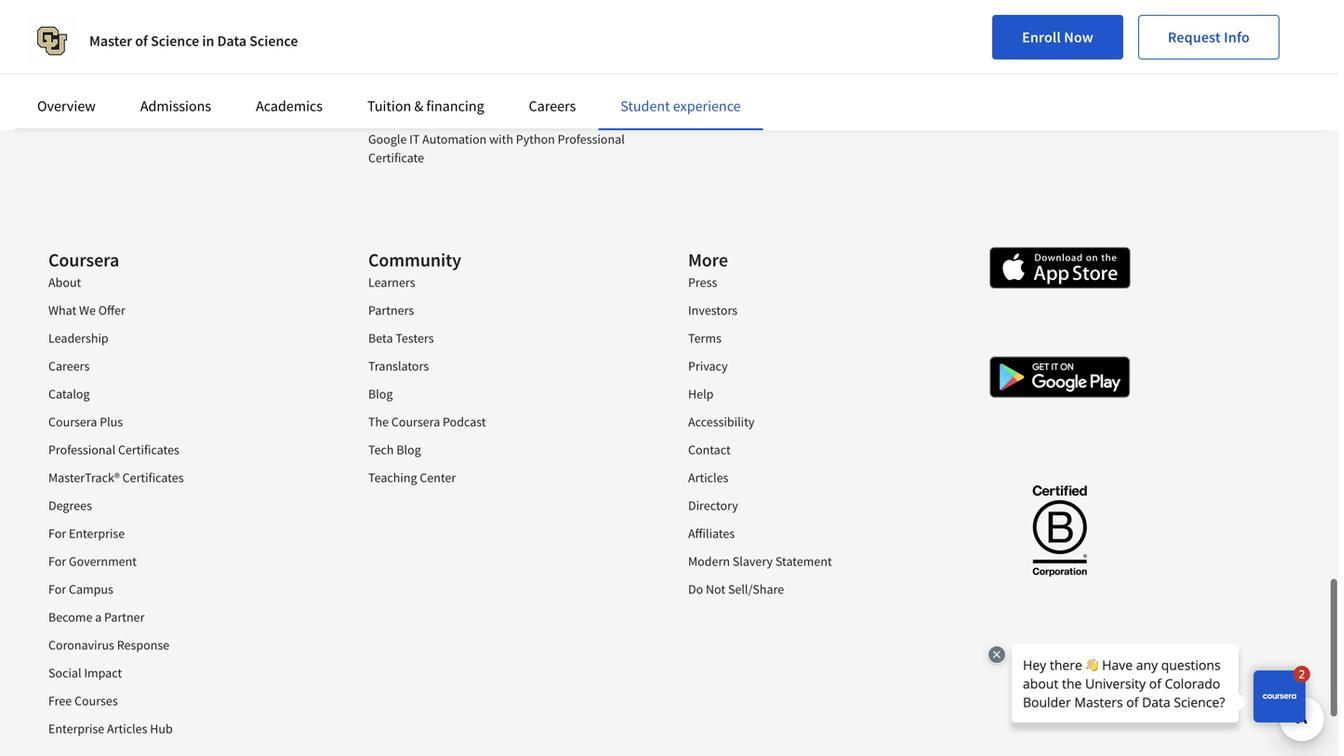 Task type: describe. For each thing, give the bounding box(es) containing it.
financing
[[426, 97, 484, 115]]

automation
[[422, 131, 487, 147]]

admissions
[[140, 97, 211, 115]]

terms
[[688, 330, 722, 346]]

1 horizontal spatial careers link
[[529, 97, 576, 115]]

become a partner link
[[48, 609, 145, 625]]

coronavirus response
[[48, 637, 169, 653]]

0 horizontal spatial become
[[48, 609, 92, 625]]

google it automation with python professional certificate
[[368, 131, 625, 166]]

google it automation with python professional certificate link
[[368, 131, 625, 166]]

all ai courses link
[[48, 56, 121, 73]]

certificate inside google it automation with python professional certificate
[[368, 149, 424, 166]]

professional certificates link
[[48, 441, 179, 458]]

1 horizontal spatial articles
[[688, 469, 729, 486]]

about
[[48, 274, 81, 291]]

modern
[[688, 553, 730, 570]]

end
[[430, 56, 452, 73]]

beta testers
[[368, 330, 434, 346]]

teaching center
[[368, 469, 456, 486]]

certificate inside the "meta front-end developer professional certificate"
[[368, 75, 424, 91]]

free
[[48, 692, 72, 709]]

coursera plus
[[48, 413, 123, 430]]

testers
[[396, 330, 434, 346]]

free courses link
[[48, 692, 118, 709]]

with
[[489, 131, 513, 147]]

how
[[1008, 0, 1033, 17]]

social impact link
[[48, 664, 122, 681]]

the
[[368, 413, 389, 430]]

list containing about
[[48, 273, 314, 747]]

master
[[89, 32, 132, 50]]

all ai courses
[[48, 56, 121, 73]]

for government link
[[48, 553, 137, 570]]

info
[[1224, 28, 1250, 47]]

about link
[[48, 274, 81, 291]]

leadership
[[48, 330, 109, 346]]

what we offer link
[[48, 302, 125, 318]]

tuition
[[367, 97, 411, 115]]

2 science from the left
[[250, 32, 298, 50]]

list containing learners
[[368, 273, 634, 496]]

coursera plus link
[[48, 413, 123, 430]]

teaching
[[368, 469, 417, 486]]

mastertrack® certificates
[[48, 469, 184, 486]]

catalog
[[48, 385, 90, 402]]

coursera for coursera plus
[[48, 413, 97, 430]]

admissions link
[[140, 97, 211, 115]]

offer
[[98, 302, 125, 318]]

engineering
[[61, 28, 127, 45]]

tuition & financing link
[[367, 97, 484, 115]]

to
[[1036, 0, 1047, 17]]

how to become a data analyst link
[[1008, 0, 1173, 17]]

for government
[[48, 553, 137, 570]]

enterprise articles hub
[[48, 720, 173, 737]]

data for science
[[217, 32, 247, 50]]

learners
[[368, 274, 415, 291]]

professional up mastertrack®
[[48, 441, 116, 458]]

enterprise articles hub link
[[48, 720, 173, 737]]

partners link
[[368, 302, 414, 318]]

list containing how to become a data analyst
[[1008, 0, 1274, 83]]

the coursera podcast
[[368, 413, 486, 430]]

student experience
[[621, 97, 741, 115]]

1 science from the left
[[151, 32, 199, 50]]

1 horizontal spatial a
[[1069, 28, 1075, 45]]

data for analyst
[[1106, 0, 1131, 17]]

hub for career resource hub
[[1099, 56, 1122, 73]]

coursera up tech blog link
[[391, 413, 440, 430]]

certificates for mastertrack® certificates
[[122, 469, 184, 486]]

certificates for professional certificates
[[118, 441, 179, 458]]

response
[[117, 637, 169, 653]]

professional left in
[[129, 28, 196, 45]]

tech blog link
[[368, 441, 421, 458]]

1 vertical spatial enterprise
[[48, 720, 104, 737]]

student
[[621, 97, 670, 115]]

we
[[79, 302, 96, 318]]

get it on google play image
[[990, 356, 1131, 398]]

beta
[[368, 330, 393, 346]]

for for for government
[[48, 553, 66, 570]]

courses for all courses
[[705, 56, 748, 73]]

0 horizontal spatial a
[[95, 609, 102, 625]]

1 vertical spatial do
[[688, 581, 703, 597]]

sell/share
[[728, 581, 784, 597]]

courses for free courses
[[74, 692, 118, 709]]

hub for enterprise articles hub
[[150, 720, 173, 737]]

what we offer
[[48, 302, 125, 318]]

for campus
[[48, 581, 113, 597]]

for enterprise
[[48, 525, 125, 542]]

modern slavery statement
[[688, 553, 832, 570]]

more
[[688, 248, 728, 271]]

request
[[1168, 28, 1221, 47]]

developer
[[454, 56, 510, 73]]

1 horizontal spatial do
[[1148, 28, 1163, 45]]

coronavirus response link
[[48, 637, 169, 653]]

press
[[688, 274, 718, 291]]

meta
[[368, 56, 395, 73]]

degrees
[[48, 497, 92, 514]]

specialization
[[447, 103, 523, 119]]

not
[[706, 581, 726, 597]]

community
[[368, 248, 461, 271]]

list containing press
[[688, 273, 954, 608]]

2 horizontal spatial a
[[1096, 0, 1103, 17]]

slavery
[[733, 553, 773, 570]]

help
[[688, 385, 714, 402]]



Task type: locate. For each thing, give the bounding box(es) containing it.
what
[[1008, 28, 1036, 45], [48, 302, 76, 318]]

meta front-end developer professional certificate link
[[368, 56, 580, 91]]

center
[[420, 469, 456, 486]]

1 vertical spatial ai
[[65, 56, 75, 73]]

what for what we offer
[[48, 302, 76, 318]]

professional right python
[[558, 131, 625, 147]]

tech
[[368, 441, 394, 458]]

0 vertical spatial analyst
[[1133, 0, 1173, 17]]

blog up the
[[368, 385, 393, 402]]

master of science in data science
[[89, 32, 298, 50]]

affiliates
[[688, 525, 735, 542]]

government
[[69, 553, 137, 570]]

0 vertical spatial blog
[[368, 385, 393, 402]]

press link
[[688, 274, 718, 291]]

0 vertical spatial what
[[1008, 28, 1036, 45]]

enterprise
[[69, 525, 125, 542], [48, 720, 104, 737]]

courses up "experience"
[[705, 56, 748, 73]]

certificate down google
[[368, 149, 424, 166]]

academics
[[256, 97, 323, 115]]

certificates down professional certificates
[[122, 469, 184, 486]]

partners
[[368, 302, 414, 318]]

list containing ai engineering professional certificate
[[48, 0, 314, 83]]

1 horizontal spatial science
[[250, 32, 298, 50]]

enroll
[[1022, 28, 1061, 47]]

careers link up catalog link
[[48, 357, 90, 374]]

ui / ux design specialization link
[[368, 103, 523, 119]]

coursera for coursera
[[48, 248, 119, 271]]

0 vertical spatial certificate
[[199, 28, 255, 45]]

0 horizontal spatial articles
[[107, 720, 147, 737]]

0 horizontal spatial what
[[48, 302, 76, 318]]

data right in
[[217, 32, 247, 50]]

all up the "overview" link
[[48, 56, 62, 73]]

list containing meta front-end developer professional certificate
[[368, 0, 634, 176]]

become
[[1050, 0, 1094, 17], [48, 609, 92, 625]]

accessibility
[[688, 413, 755, 430]]

0 vertical spatial hub
[[1099, 56, 1122, 73]]

2 vertical spatial certificate
[[368, 149, 424, 166]]

0 horizontal spatial blog
[[368, 385, 393, 402]]

directory
[[688, 497, 738, 514]]

articles down 'free courses' link
[[107, 720, 147, 737]]

all for all ai courses
[[48, 56, 62, 73]]

courses
[[78, 56, 121, 73], [705, 56, 748, 73], [74, 692, 118, 709]]

affiliates link
[[688, 525, 735, 542]]

1 vertical spatial certificate
[[368, 75, 424, 91]]

0 horizontal spatial science
[[151, 32, 199, 50]]

do left not
[[688, 581, 703, 597]]

careers link up python
[[529, 97, 576, 115]]

ai engineering professional certificate link
[[48, 28, 255, 45]]

careers inside list
[[48, 357, 90, 374]]

tech blog
[[368, 441, 421, 458]]

become up now
[[1050, 0, 1094, 17]]

coursera up the about
[[48, 248, 119, 271]]

social impact
[[48, 664, 122, 681]]

all up "experience"
[[688, 56, 702, 73]]

all inside list
[[48, 56, 62, 73]]

partner
[[104, 609, 145, 625]]

contact
[[688, 441, 731, 458]]

for campus link
[[48, 581, 113, 597]]

logo of certified b corporation image
[[1022, 474, 1098, 586]]

do not sell/share
[[688, 581, 784, 597]]

what for what does a data analyst do
[[1008, 28, 1036, 45]]

0 vertical spatial for
[[48, 525, 66, 542]]

what down how
[[1008, 28, 1036, 45]]

3 for from the top
[[48, 581, 66, 597]]

2 vertical spatial a
[[95, 609, 102, 625]]

1 vertical spatial hub
[[150, 720, 173, 737]]

request info button
[[1139, 15, 1280, 60]]

free courses
[[48, 692, 118, 709]]

coursera down catalog link
[[48, 413, 97, 430]]

university of colorado boulder logo image
[[30, 19, 74, 63]]

enterprise down free courses
[[48, 720, 104, 737]]

tuition & financing
[[367, 97, 484, 115]]

0 horizontal spatial ai
[[48, 28, 59, 45]]

certificate
[[199, 28, 255, 45], [368, 75, 424, 91], [368, 149, 424, 166]]

0 vertical spatial enterprise
[[69, 525, 125, 542]]

careers up catalog link
[[48, 357, 90, 374]]

data down the how to become a data analyst link
[[1078, 28, 1103, 45]]

enroll now
[[1022, 28, 1094, 47]]

articles down contact
[[688, 469, 729, 486]]

privacy link
[[688, 357, 728, 374]]

google
[[368, 131, 407, 147]]

0 vertical spatial articles
[[688, 469, 729, 486]]

1 horizontal spatial ai
[[65, 56, 75, 73]]

social
[[48, 664, 81, 681]]

beta testers link
[[368, 330, 434, 346]]

career resource hub link
[[1008, 56, 1122, 73]]

2 horizontal spatial data
[[1106, 0, 1131, 17]]

teaching center link
[[368, 469, 456, 486]]

list
[[48, 0, 314, 83], [368, 0, 634, 176], [1008, 0, 1274, 83], [48, 273, 314, 747], [368, 273, 634, 496], [688, 273, 954, 608]]

design
[[408, 103, 444, 119]]

1 horizontal spatial what
[[1008, 28, 1036, 45]]

analyst
[[1133, 0, 1173, 17], [1106, 28, 1145, 45]]

contact link
[[688, 441, 731, 458]]

0 horizontal spatial do
[[688, 581, 703, 597]]

what left 'we'
[[48, 302, 76, 318]]

all inside list item
[[688, 56, 702, 73]]

data up what does a data analyst do link
[[1106, 0, 1131, 17]]

1 horizontal spatial data
[[1078, 28, 1103, 45]]

1 vertical spatial articles
[[107, 720, 147, 737]]

2 for from the top
[[48, 553, 66, 570]]

1 horizontal spatial hub
[[1099, 56, 1122, 73]]

/
[[383, 103, 387, 119]]

0 horizontal spatial careers link
[[48, 357, 90, 374]]

become down for campus in the bottom of the page
[[48, 609, 92, 625]]

0 vertical spatial a
[[1096, 0, 1103, 17]]

1 vertical spatial careers link
[[48, 357, 90, 374]]

it
[[409, 131, 420, 147]]

2 all from the left
[[688, 56, 702, 73]]

ui / ux design specialization
[[368, 103, 523, 119]]

enterprise up the for government
[[69, 525, 125, 542]]

1 vertical spatial a
[[1069, 28, 1075, 45]]

for down degrees link
[[48, 525, 66, 542]]

directory link
[[688, 497, 738, 514]]

impact
[[84, 664, 122, 681]]

become a partner
[[48, 609, 145, 625]]

1 vertical spatial certificates
[[122, 469, 184, 486]]

overview
[[37, 97, 96, 115]]

ui
[[368, 103, 380, 119]]

modern slavery statement link
[[688, 553, 832, 570]]

in
[[202, 32, 214, 50]]

for left campus
[[48, 581, 66, 597]]

ux
[[390, 103, 405, 119]]

1 vertical spatial for
[[48, 553, 66, 570]]

ai down engineering
[[65, 56, 75, 73]]

overview link
[[37, 97, 96, 115]]

all for all courses
[[688, 56, 702, 73]]

do left request
[[1148, 28, 1163, 45]]

blog right "tech"
[[397, 441, 421, 458]]

1 for from the top
[[48, 525, 66, 542]]

for for for enterprise
[[48, 525, 66, 542]]

1 horizontal spatial all
[[688, 56, 702, 73]]

0 vertical spatial careers link
[[529, 97, 576, 115]]

analyst up request
[[1133, 0, 1173, 17]]

request info
[[1168, 28, 1250, 47]]

what does a data analyst do link
[[1008, 28, 1163, 45]]

certificate down meta
[[368, 75, 424, 91]]

careers up python
[[529, 97, 576, 115]]

2 vertical spatial for
[[48, 581, 66, 597]]

1 vertical spatial what
[[48, 302, 76, 318]]

0 vertical spatial certificates
[[118, 441, 179, 458]]

0 horizontal spatial data
[[217, 32, 247, 50]]

0 horizontal spatial all
[[48, 56, 62, 73]]

help link
[[688, 385, 714, 402]]

blog link
[[368, 385, 393, 402]]

do
[[1148, 28, 1163, 45], [688, 581, 703, 597]]

privacy
[[688, 357, 728, 374]]

1 vertical spatial careers
[[48, 357, 90, 374]]

0 vertical spatial do
[[1148, 28, 1163, 45]]

download on the app store image
[[990, 247, 1131, 289]]

0 vertical spatial careers
[[529, 97, 576, 115]]

career resource hub
[[1008, 56, 1122, 73]]

do not sell/share link
[[688, 581, 784, 597]]

1 horizontal spatial blog
[[397, 441, 421, 458]]

degrees link
[[48, 497, 92, 514]]

leadership link
[[48, 330, 109, 346]]

&
[[414, 97, 423, 115]]

professional inside the "meta front-end developer professional certificate"
[[512, 56, 580, 73]]

1 vertical spatial become
[[48, 609, 92, 625]]

professional
[[129, 28, 196, 45], [512, 56, 580, 73], [558, 131, 625, 147], [48, 441, 116, 458]]

analyst down how to become a data analyst
[[1106, 28, 1145, 45]]

science right in
[[250, 32, 298, 50]]

translators
[[368, 357, 429, 374]]

translators link
[[368, 357, 429, 374]]

accessibility link
[[688, 413, 755, 430]]

0 vertical spatial become
[[1050, 0, 1094, 17]]

0 horizontal spatial careers
[[48, 357, 90, 374]]

1 horizontal spatial become
[[1050, 0, 1094, 17]]

courses inside list item
[[705, 56, 748, 73]]

1 vertical spatial analyst
[[1106, 28, 1145, 45]]

podcast
[[443, 413, 486, 430]]

1 vertical spatial blog
[[397, 441, 421, 458]]

learners link
[[368, 274, 415, 291]]

professional inside google it automation with python professional certificate
[[558, 131, 625, 147]]

career
[[1008, 56, 1044, 73]]

0 vertical spatial ai
[[48, 28, 59, 45]]

science
[[151, 32, 199, 50], [250, 32, 298, 50]]

for for for campus
[[48, 581, 66, 597]]

all
[[48, 56, 62, 73], [688, 56, 702, 73]]

certificates
[[118, 441, 179, 458], [122, 469, 184, 486]]

student experience link
[[621, 97, 741, 115]]

plus
[[100, 413, 123, 430]]

all courses list item
[[688, 55, 954, 74]]

professional right developer
[[512, 56, 580, 73]]

of
[[135, 32, 148, 50]]

courses down impact
[[74, 692, 118, 709]]

for up for campus in the bottom of the page
[[48, 553, 66, 570]]

now
[[1064, 28, 1094, 47]]

courses down master on the top of page
[[78, 56, 121, 73]]

for enterprise link
[[48, 525, 125, 542]]

0 horizontal spatial hub
[[150, 720, 173, 737]]

1 horizontal spatial careers
[[529, 97, 576, 115]]

all courses
[[688, 56, 748, 73]]

ai left engineering
[[48, 28, 59, 45]]

science left in
[[151, 32, 199, 50]]

front-
[[397, 56, 430, 73]]

certificate right of
[[199, 28, 255, 45]]

certificates up the "mastertrack® certificates" "link"
[[118, 441, 179, 458]]

1 all from the left
[[48, 56, 62, 73]]



Task type: vqa. For each thing, say whether or not it's contained in the screenshot.
invitations,
no



